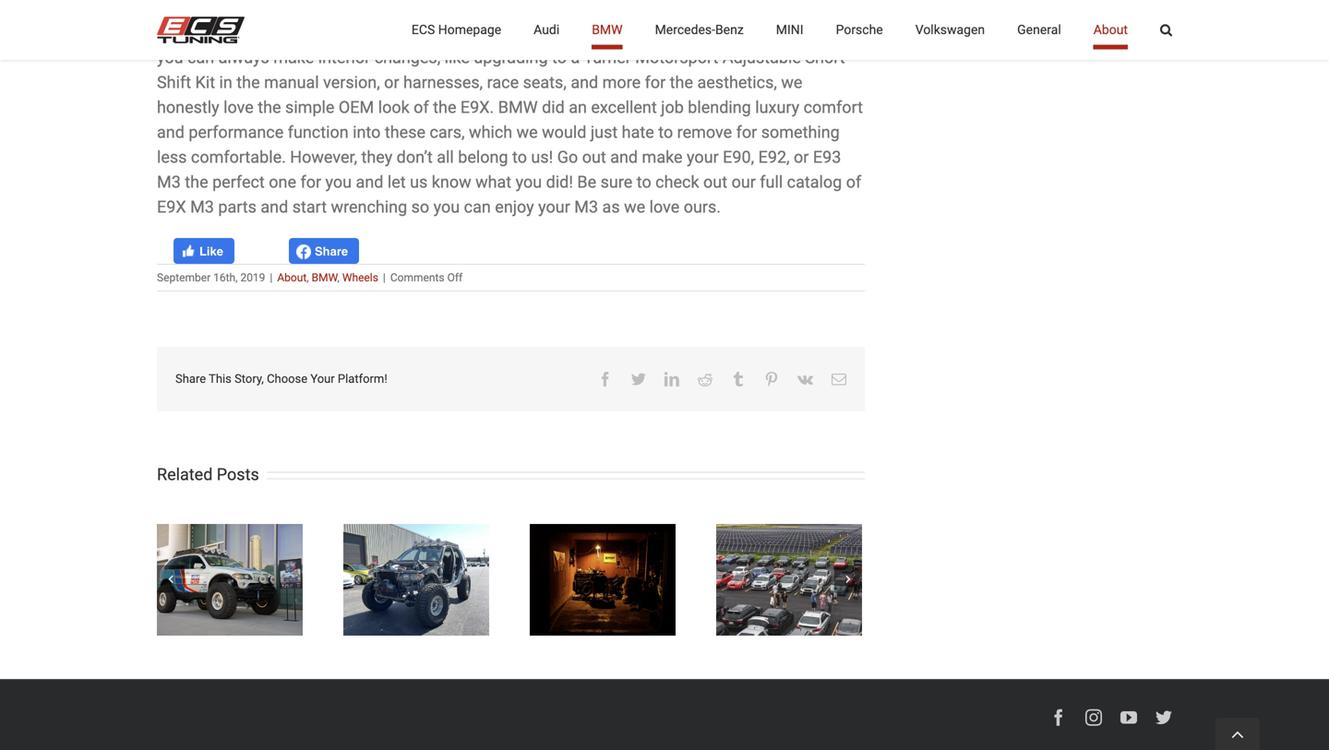 Task type: locate. For each thing, give the bounding box(es) containing it.
0 horizontal spatial |
[[270, 271, 273, 284]]

2 , from the left
[[337, 271, 340, 284]]

1 vertical spatial these
[[385, 123, 426, 142]]

always
[[218, 48, 269, 67]]

1 , from the left
[[307, 271, 309, 284]]

would
[[542, 123, 586, 142]]

1 horizontal spatial bmw link
[[592, 0, 623, 60]]

2 horizontal spatial bmw
[[592, 22, 623, 37]]

0 horizontal spatial about link
[[277, 271, 307, 284]]

of
[[414, 98, 429, 117], [846, 172, 861, 192]]

, left wheels
[[307, 271, 309, 284]]

1 horizontal spatial ,
[[337, 271, 340, 284]]

1 horizontal spatial about link
[[1093, 0, 1128, 60]]

0 vertical spatial these
[[399, 23, 440, 42]]

did!
[[546, 172, 573, 192]]

about right general
[[1093, 22, 1128, 37]]

1 horizontal spatial out
[[703, 172, 727, 192]]

to left a
[[552, 48, 567, 67]]

general link
[[1017, 0, 1061, 60]]

and up less
[[157, 123, 184, 142]]

comments
[[390, 271, 445, 284]]

a
[[571, 48, 580, 67]]

or down something
[[794, 148, 809, 167]]

race
[[487, 73, 519, 92]]

parts
[[218, 197, 257, 217]]

mini
[[776, 22, 804, 37]]

1 vertical spatial of
[[846, 172, 861, 192]]

make
[[273, 48, 314, 67], [642, 148, 683, 167]]

and up wrenching
[[356, 172, 383, 192]]

1 horizontal spatial of
[[846, 172, 861, 192]]

your
[[687, 148, 719, 167], [538, 197, 570, 217]]

0 vertical spatial about
[[1093, 22, 1128, 37]]

platform!
[[338, 372, 387, 386]]

1 horizontal spatial make
[[642, 148, 683, 167]]

1 horizontal spatial for
[[645, 73, 666, 92]]

as
[[602, 197, 620, 217]]

you
[[157, 48, 183, 67], [325, 172, 352, 192], [516, 172, 542, 192], [433, 197, 460, 217]]

into
[[353, 123, 381, 142]]

in right kit
[[219, 73, 232, 92]]

0 horizontal spatial out
[[582, 148, 606, 167]]

| right '2019'
[[270, 271, 273, 284]]

mercedes-benz link
[[655, 0, 744, 60]]

about link right "general" link
[[1093, 0, 1128, 60]]

we
[[781, 73, 802, 92], [517, 123, 538, 142], [624, 197, 645, 217]]

all
[[437, 148, 454, 167]]

1 vertical spatial make
[[642, 148, 683, 167]]

porsche
[[836, 22, 883, 37]]

excellent
[[591, 98, 657, 117]]

2 vertical spatial we
[[624, 197, 645, 217]]

your down remove
[[687, 148, 719, 167]]

bmw down race
[[498, 98, 538, 117]]

2 vertical spatial for
[[300, 172, 321, 192]]

m3 right e9x
[[190, 197, 214, 217]]

that's it. you don't need much in these cars to have fun and keep them in peak condition. while you can always make interior changes, like upgrading to a turner motorsport adjustable short shift kit in the manual version, or harnesses, race seats, and more for the aesthetics, we honestly love the simple oem look of the e9x. bmw did an excellent job blending luxury comfort and performance function into these cars, which we would just hate to remove for something less comfortable. however, they don't all belong to us! go out and make your e90, e92, or e93 m3 the perfect one for you and let us know what you did! be sure to check out our full catalog of e9x m3 parts and start wrenching so you can enjoy your m3 as we love ours.
[[157, 23, 863, 217]]

these down the look
[[385, 123, 426, 142]]

1 vertical spatial about link
[[277, 271, 307, 284]]

the down less
[[185, 172, 208, 192]]

much
[[336, 23, 378, 42]]

or up the look
[[384, 73, 399, 92]]

bmw link left wheels
[[312, 271, 337, 284]]

2 | from the left
[[383, 271, 386, 284]]

ecs homepage
[[412, 22, 501, 37]]

to down job
[[658, 123, 673, 142]]

out up the be
[[582, 148, 606, 167]]

0 horizontal spatial for
[[300, 172, 321, 192]]

0 vertical spatial out
[[582, 148, 606, 167]]

these up the changes,
[[399, 23, 440, 42]]

remove
[[677, 123, 732, 142]]

more
[[602, 73, 641, 92]]

2 horizontal spatial for
[[736, 123, 757, 142]]

of right catalog at the top right of page
[[846, 172, 861, 192]]

1 horizontal spatial don't
[[397, 148, 433, 167]]

bmw link
[[592, 0, 623, 60], [312, 271, 337, 284]]

harnesses,
[[403, 73, 483, 92]]

love up performance
[[224, 98, 254, 117]]

we up 'luxury'
[[781, 73, 802, 92]]

and down one
[[261, 197, 288, 217]]

about link right '2019'
[[277, 271, 307, 284]]

for up e90,
[[736, 123, 757, 142]]

share
[[175, 372, 206, 386]]

to right sure
[[637, 172, 651, 192]]

and up sure
[[610, 148, 638, 167]]

m3 up e9x
[[157, 172, 181, 192]]

don't up "us" at the left top of page
[[397, 148, 433, 167]]

of right the look
[[414, 98, 429, 117]]

0 horizontal spatial your
[[538, 197, 570, 217]]

1 vertical spatial bmw link
[[312, 271, 337, 284]]

0 vertical spatial bmw link
[[592, 0, 623, 60]]

aesthetics,
[[697, 73, 777, 92]]

m3 left as
[[574, 197, 598, 217]]

audi link
[[534, 0, 560, 60]]

for up start
[[300, 172, 321, 192]]

0 vertical spatial bmw
[[592, 22, 623, 37]]

in up 'motorsport'
[[679, 23, 692, 42]]

for up job
[[645, 73, 666, 92]]

let
[[388, 172, 406, 192]]

your
[[310, 372, 335, 386]]

an
[[569, 98, 587, 117]]

1 vertical spatial or
[[794, 148, 809, 167]]

the ultra x5 conclusion: ecs does sema and moab! image
[[157, 524, 303, 636]]

about right '2019'
[[277, 271, 307, 284]]

0 horizontal spatial or
[[384, 73, 399, 92]]

function
[[288, 123, 349, 142]]

,
[[307, 271, 309, 284], [337, 271, 340, 284]]

story,
[[234, 372, 264, 386]]

0 horizontal spatial we
[[517, 123, 538, 142]]

perfect
[[212, 172, 265, 192]]

the
[[237, 73, 260, 92], [670, 73, 693, 92], [258, 98, 281, 117], [433, 98, 456, 117], [185, 172, 208, 192]]

1 vertical spatial about
[[277, 271, 307, 284]]

make up manual
[[273, 48, 314, 67]]

1 vertical spatial we
[[517, 123, 538, 142]]

love
[[224, 98, 254, 117], [649, 197, 680, 217]]

benz
[[715, 22, 744, 37]]

don't right you
[[256, 23, 292, 42]]

bmw left wheels
[[312, 271, 337, 284]]

make up check
[[642, 148, 683, 167]]

out up ours.
[[703, 172, 727, 192]]

1 horizontal spatial can
[[464, 197, 491, 217]]

for
[[645, 73, 666, 92], [736, 123, 757, 142], [300, 172, 321, 192]]

in up the changes,
[[382, 23, 395, 42]]

hate
[[622, 123, 654, 142]]

we right as
[[624, 197, 645, 217]]

e90,
[[723, 148, 754, 167]]

2 vertical spatial bmw
[[312, 271, 337, 284]]

bmw up turner
[[592, 22, 623, 37]]

less
[[157, 148, 187, 167]]

1 vertical spatial for
[[736, 123, 757, 142]]

1 vertical spatial love
[[649, 197, 680, 217]]

0 horizontal spatial can
[[187, 48, 214, 67]]

1 horizontal spatial |
[[383, 271, 386, 284]]

0 horizontal spatial love
[[224, 98, 254, 117]]

m3
[[157, 172, 181, 192], [190, 197, 214, 217], [574, 197, 598, 217]]

to
[[480, 23, 495, 42], [552, 48, 567, 67], [658, 123, 673, 142], [512, 148, 527, 167], [637, 172, 651, 192]]

in
[[382, 23, 395, 42], [679, 23, 692, 42], [219, 73, 232, 92]]

, left wheels link
[[337, 271, 340, 284]]

sure
[[601, 172, 633, 192]]

0 vertical spatial make
[[273, 48, 314, 67]]

love down check
[[649, 197, 680, 217]]

1 horizontal spatial or
[[794, 148, 809, 167]]

posts
[[217, 465, 259, 484]]

1 vertical spatial bmw
[[498, 98, 538, 117]]

1 horizontal spatial your
[[687, 148, 719, 167]]

| right wheels link
[[383, 271, 386, 284]]

1 horizontal spatial about
[[1093, 22, 1128, 37]]

the down harnesses,
[[433, 98, 456, 117]]

start
[[292, 197, 327, 217]]

0 vertical spatial don't
[[256, 23, 292, 42]]

0 horizontal spatial ,
[[307, 271, 309, 284]]

you down however,
[[325, 172, 352, 192]]

can down what
[[464, 197, 491, 217]]

your down did!
[[538, 197, 570, 217]]

1 horizontal spatial bmw
[[498, 98, 538, 117]]

can up kit
[[187, 48, 214, 67]]

related
[[157, 465, 213, 484]]

shift
[[157, 73, 191, 92]]

0 horizontal spatial make
[[273, 48, 314, 67]]

the down manual
[[258, 98, 281, 117]]

0 horizontal spatial bmw link
[[312, 271, 337, 284]]

0 horizontal spatial don't
[[256, 23, 292, 42]]

go
[[557, 148, 578, 167]]

bmw link right a
[[592, 0, 623, 60]]

0 horizontal spatial m3
[[157, 172, 181, 192]]

we up us!
[[517, 123, 538, 142]]

bmw
[[592, 22, 623, 37], [498, 98, 538, 117], [312, 271, 337, 284]]

just
[[591, 123, 618, 142]]

0 vertical spatial or
[[384, 73, 399, 92]]

be
[[577, 172, 596, 192]]

it.
[[206, 23, 219, 42]]

0 vertical spatial can
[[187, 48, 214, 67]]

keep
[[598, 23, 633, 42]]

2 horizontal spatial we
[[781, 73, 802, 92]]

0 horizontal spatial of
[[414, 98, 429, 117]]

what's left of the summer image
[[716, 524, 862, 636]]



Task type: vqa. For each thing, say whether or not it's contained in the screenshot.
is within the Another plague to N54s is their inherent need to leak oil, particularly from the oil filter housing. Naturally, we have a kit for that to replace your oil filter housing gasket and tackle your
no



Task type: describe. For each thing, give the bounding box(es) containing it.
so
[[411, 197, 429, 217]]

1 | from the left
[[270, 271, 273, 284]]

check
[[655, 172, 699, 192]]

0 vertical spatial we
[[781, 73, 802, 92]]

built by mike: ultrax5 progress and big news! image
[[343, 524, 489, 636]]

did
[[542, 98, 565, 117]]

manual
[[264, 73, 319, 92]]

belong
[[458, 148, 508, 167]]

16th,
[[213, 271, 238, 284]]

comfortable.
[[191, 148, 286, 167]]

2 horizontal spatial m3
[[574, 197, 598, 217]]

while
[[813, 23, 854, 42]]

1 vertical spatial out
[[703, 172, 727, 192]]

us!
[[531, 148, 553, 167]]

oem
[[339, 98, 374, 117]]

homepage
[[438, 22, 501, 37]]

luxury
[[755, 98, 799, 117]]

wheels
[[342, 271, 378, 284]]

0 vertical spatial of
[[414, 98, 429, 117]]

enjoy
[[495, 197, 534, 217]]

0 horizontal spatial about
[[277, 271, 307, 284]]

performance
[[189, 123, 284, 142]]

us
[[410, 172, 428, 192]]

ecs tuning logo image
[[157, 17, 245, 43]]

you
[[223, 23, 252, 42]]

need
[[296, 23, 332, 42]]

something
[[761, 123, 840, 142]]

kit
[[195, 73, 215, 92]]

to right cars
[[480, 23, 495, 42]]

know
[[432, 172, 471, 192]]

you down know
[[433, 197, 460, 217]]

which
[[469, 123, 512, 142]]

look
[[378, 98, 410, 117]]

like
[[445, 48, 470, 67]]

turner
[[584, 48, 631, 67]]

volkswagen link
[[915, 0, 985, 60]]

share this story, choose your platform!
[[175, 372, 387, 386]]

short
[[805, 48, 845, 67]]

cars
[[444, 23, 476, 42]]

the down always at top left
[[237, 73, 260, 92]]

1 vertical spatial your
[[538, 197, 570, 217]]

blending
[[688, 98, 751, 117]]

0 vertical spatial for
[[645, 73, 666, 92]]

our
[[732, 172, 756, 192]]

2 horizontal spatial in
[[679, 23, 692, 42]]

0 vertical spatial your
[[687, 148, 719, 167]]

one
[[269, 172, 296, 192]]

what
[[475, 172, 512, 192]]

general
[[1017, 22, 1061, 37]]

however,
[[290, 148, 357, 167]]

condition.
[[736, 23, 809, 42]]

catalog
[[787, 172, 842, 192]]

full
[[760, 172, 783, 192]]

ecs
[[412, 22, 435, 37]]

they
[[361, 148, 392, 167]]

bmw inside that's it. you don't need much in these cars to have fun and keep them in peak condition. while you can always make interior changes, like upgrading to a turner motorsport adjustable short shift kit in the manual version, or harnesses, race seats, and more for the aesthetics, we honestly love the simple oem look of the e9x. bmw did an excellent job blending luxury comfort and performance function into these cars, which we would just hate to remove for something less comfortable. however, they don't all belong to us! go out and make your e90, e92, or e93 m3 the perfect one for you and let us know what you did! be sure to check out our full catalog of e9x m3 parts and start wrenching so you can enjoy your m3 as we love ours.
[[498, 98, 538, 117]]

2019
[[240, 271, 265, 284]]

0 horizontal spatial in
[[219, 73, 232, 92]]

1 horizontal spatial m3
[[190, 197, 214, 217]]

1 horizontal spatial love
[[649, 197, 680, 217]]

e9x
[[157, 197, 186, 217]]

choose
[[267, 372, 307, 386]]

related posts
[[157, 465, 259, 484]]

fun
[[538, 23, 562, 42]]

volkswagen
[[915, 22, 985, 37]]

job
[[661, 98, 684, 117]]

and up an
[[571, 73, 598, 92]]

changes,
[[374, 48, 440, 67]]

you down us!
[[516, 172, 542, 192]]

cars,
[[430, 123, 465, 142]]

simple
[[285, 98, 335, 117]]

this
[[209, 372, 232, 386]]

to left us!
[[512, 148, 527, 167]]

ecs homepage link
[[412, 0, 501, 60]]

0 vertical spatial love
[[224, 98, 254, 117]]

the down 'motorsport'
[[670, 73, 693, 92]]

e9x.
[[461, 98, 494, 117]]

1 horizontal spatial we
[[624, 197, 645, 217]]

september 16th, 2019 | about , bmw , wheels | comments off
[[157, 271, 463, 284]]

e92,
[[758, 148, 790, 167]]

mini link
[[776, 0, 804, 60]]

1 horizontal spatial in
[[382, 23, 395, 42]]

1 vertical spatial don't
[[397, 148, 433, 167]]

september
[[157, 271, 211, 284]]

porsche link
[[836, 0, 883, 60]]

motorsport
[[635, 48, 718, 67]]

1 vertical spatial can
[[464, 197, 491, 217]]

wrenching
[[331, 197, 407, 217]]

and up a
[[566, 23, 594, 42]]

mercedes-benz
[[655, 22, 744, 37]]

you up the shift
[[157, 48, 183, 67]]

interior
[[318, 48, 370, 67]]

peak
[[696, 23, 732, 42]]

0 horizontal spatial bmw
[[312, 271, 337, 284]]

upgrading
[[474, 48, 548, 67]]

ours.
[[684, 197, 721, 217]]

version,
[[323, 73, 380, 92]]

0 vertical spatial about link
[[1093, 0, 1128, 60]]

that's
[[157, 23, 201, 42]]

seats,
[[523, 73, 567, 92]]

them
[[637, 23, 675, 42]]

reviving your passion: what to do when you're losing interest image
[[530, 524, 676, 636]]

e93
[[813, 148, 841, 167]]



